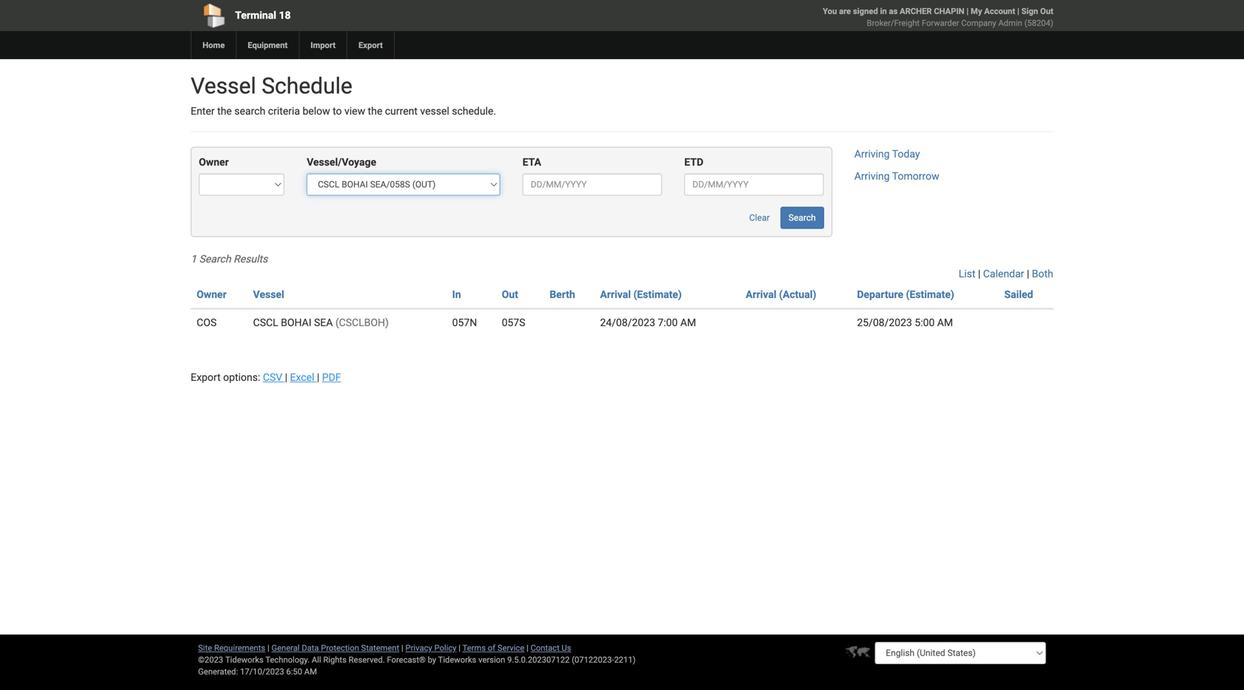 Task type: describe. For each thing, give the bounding box(es) containing it.
out link
[[502, 289, 518, 301]]

vessel schedule enter the search criteria below to view the current vessel schedule.
[[191, 73, 496, 117]]

| left my
[[967, 6, 969, 16]]

2 the from the left
[[368, 105, 382, 117]]

2211)
[[614, 656, 636, 665]]

by
[[428, 656, 436, 665]]

terminal 18 link
[[191, 0, 537, 31]]

excel link
[[290, 372, 317, 384]]

to
[[333, 105, 342, 117]]

pdf
[[322, 372, 341, 384]]

(csclboh)
[[335, 317, 389, 329]]

archer
[[900, 6, 932, 16]]

home link
[[191, 31, 236, 59]]

berth link
[[550, 289, 575, 301]]

search button
[[780, 207, 824, 229]]

company
[[961, 18, 996, 28]]

17/10/2023
[[240, 668, 284, 677]]

bohai
[[281, 317, 311, 329]]

home
[[203, 40, 225, 50]]

list
[[959, 268, 976, 280]]

as
[[889, 6, 898, 16]]

cscl bohai sea (csclboh)
[[253, 317, 389, 329]]

owner link
[[197, 289, 227, 301]]

| up forecast®
[[401, 644, 403, 654]]

reserved.
[[349, 656, 385, 665]]

vessel
[[420, 105, 449, 117]]

arriving for arriving today
[[854, 148, 890, 160]]

criteria
[[268, 105, 300, 117]]

all
[[312, 656, 321, 665]]

schedule.
[[452, 105, 496, 117]]

am for 25/08/2023 5:00 am
[[937, 317, 953, 329]]

| left pdf
[[317, 372, 319, 384]]

you
[[823, 6, 837, 16]]

eta
[[523, 156, 541, 168]]

equipment
[[248, 40, 288, 50]]

forwarder
[[922, 18, 959, 28]]

admin
[[998, 18, 1022, 28]]

both link
[[1032, 268, 1053, 280]]

calendar link
[[983, 268, 1024, 280]]

cscl
[[253, 317, 278, 329]]

csv
[[263, 372, 282, 384]]

arrival (actual)
[[746, 289, 816, 301]]

privacy
[[405, 644, 432, 654]]

search inside the "1 search results list | calendar | both"
[[199, 253, 231, 265]]

1 the from the left
[[217, 105, 232, 117]]

import
[[311, 40, 336, 50]]

| up the tideworks
[[459, 644, 461, 654]]

(58204)
[[1024, 18, 1053, 28]]

search
[[234, 105, 265, 117]]

6:50
[[286, 668, 302, 677]]

©2023 tideworks
[[198, 656, 264, 665]]

signed
[[853, 6, 878, 16]]

etd
[[684, 156, 703, 168]]

today
[[892, 148, 920, 160]]

my account link
[[971, 6, 1015, 16]]

search inside button
[[789, 213, 816, 223]]

forecast®
[[387, 656, 426, 665]]

terminal
[[235, 9, 276, 21]]

vessel for vessel
[[253, 289, 284, 301]]

below
[[303, 105, 330, 117]]

berth
[[550, 289, 575, 301]]

chapin
[[934, 6, 965, 16]]

9.5.0.202307122
[[507, 656, 570, 665]]

1 search results list | calendar | both
[[191, 253, 1053, 280]]

policy
[[434, 644, 457, 654]]

vessel/voyage
[[307, 156, 376, 168]]

vessel for vessel schedule enter the search criteria below to view the current vessel schedule.
[[191, 73, 256, 99]]

departure (estimate) link
[[857, 289, 954, 301]]

057s
[[502, 317, 525, 329]]

in
[[880, 6, 887, 16]]

in link
[[452, 289, 461, 301]]

tomorrow
[[892, 170, 939, 182]]

version
[[478, 656, 505, 665]]

1 vertical spatial out
[[502, 289, 518, 301]]

1
[[191, 253, 197, 265]]

tideworks
[[438, 656, 476, 665]]

1 vertical spatial owner
[[197, 289, 227, 301]]

equipment link
[[236, 31, 299, 59]]

view
[[344, 105, 365, 117]]

both
[[1032, 268, 1053, 280]]

csv link
[[263, 372, 285, 384]]

arriving for arriving tomorrow
[[854, 170, 890, 182]]

| left both
[[1027, 268, 1029, 280]]



Task type: vqa. For each thing, say whether or not it's contained in the screenshot.
export to the left
yes



Task type: locate. For each thing, give the bounding box(es) containing it.
arrival (estimate) link
[[600, 289, 682, 301]]

export options: csv | excel | pdf
[[191, 372, 341, 384]]

arriving today
[[854, 148, 920, 160]]

0 horizontal spatial search
[[199, 253, 231, 265]]

arriving tomorrow link
[[854, 170, 939, 182]]

0 vertical spatial owner
[[199, 156, 229, 168]]

057n
[[452, 317, 477, 329]]

arrival for arrival (actual)
[[746, 289, 777, 301]]

the
[[217, 105, 232, 117], [368, 105, 382, 117]]

pdf link
[[322, 372, 341, 384]]

1 horizontal spatial arrival
[[746, 289, 777, 301]]

24/08/2023 7:00 am
[[600, 317, 696, 329]]

2 arrival from the left
[[746, 289, 777, 301]]

arrival left (actual)
[[746, 289, 777, 301]]

rights
[[323, 656, 347, 665]]

arrival (actual) link
[[746, 289, 816, 301]]

out up (58204)
[[1040, 6, 1053, 16]]

vessel inside vessel schedule enter the search criteria below to view the current vessel schedule.
[[191, 73, 256, 99]]

terms
[[463, 644, 486, 654]]

export link
[[347, 31, 394, 59]]

2 horizontal spatial am
[[937, 317, 953, 329]]

1 horizontal spatial export
[[359, 40, 383, 50]]

1 vertical spatial search
[[199, 253, 231, 265]]

2 arriving from the top
[[854, 170, 890, 182]]

broker/freight
[[867, 18, 920, 28]]

owner
[[199, 156, 229, 168], [197, 289, 227, 301]]

7:00
[[658, 317, 678, 329]]

arrival for arrival (estimate)
[[600, 289, 631, 301]]

1 vertical spatial vessel
[[253, 289, 284, 301]]

am
[[680, 317, 696, 329], [937, 317, 953, 329], [304, 668, 317, 677]]

search right 1
[[199, 253, 231, 265]]

requirements
[[214, 644, 265, 654]]

site requirements | general data protection statement | privacy policy | terms of service | contact us ©2023 tideworks technology. all rights reserved. forecast® by tideworks version 9.5.0.202307122 (07122023-2211) generated: 17/10/2023 6:50 am
[[198, 644, 636, 677]]

excel
[[290, 372, 314, 384]]

am inside site requirements | general data protection statement | privacy policy | terms of service | contact us ©2023 tideworks technology. all rights reserved. forecast® by tideworks version 9.5.0.202307122 (07122023-2211) generated: 17/10/2023 6:50 am
[[304, 668, 317, 677]]

(estimate) for departure (estimate)
[[906, 289, 954, 301]]

out
[[1040, 6, 1053, 16], [502, 289, 518, 301]]

1 (estimate) from the left
[[633, 289, 682, 301]]

vessel link
[[253, 289, 284, 301]]

| right csv
[[285, 372, 287, 384]]

export
[[359, 40, 383, 50], [191, 372, 221, 384]]

sea
[[314, 317, 333, 329]]

export left options:
[[191, 372, 221, 384]]

0 horizontal spatial export
[[191, 372, 221, 384]]

owner up cos
[[197, 289, 227, 301]]

0 vertical spatial export
[[359, 40, 383, 50]]

(estimate) up 5:00
[[906, 289, 954, 301]]

1 horizontal spatial (estimate)
[[906, 289, 954, 301]]

1 horizontal spatial out
[[1040, 6, 1053, 16]]

owner down enter
[[199, 156, 229, 168]]

0 vertical spatial arriving
[[854, 148, 890, 160]]

the right enter
[[217, 105, 232, 117]]

0 horizontal spatial the
[[217, 105, 232, 117]]

0 horizontal spatial am
[[304, 668, 317, 677]]

0 vertical spatial search
[[789, 213, 816, 223]]

calendar
[[983, 268, 1024, 280]]

vessel up enter
[[191, 73, 256, 99]]

import link
[[299, 31, 347, 59]]

export for export
[[359, 40, 383, 50]]

arrival
[[600, 289, 631, 301], [746, 289, 777, 301]]

sailed
[[1004, 289, 1033, 301]]

0 vertical spatial out
[[1040, 6, 1053, 16]]

arriving
[[854, 148, 890, 160], [854, 170, 890, 182]]

statement
[[361, 644, 399, 654]]

arrival down the "1 search results list | calendar | both"
[[600, 289, 631, 301]]

enter
[[191, 105, 215, 117]]

|
[[967, 6, 969, 16], [1017, 6, 1019, 16], [978, 268, 981, 280], [1027, 268, 1029, 280], [285, 372, 287, 384], [317, 372, 319, 384], [267, 644, 269, 654], [401, 644, 403, 654], [459, 644, 461, 654], [527, 644, 529, 654]]

1 vertical spatial arriving
[[854, 170, 890, 182]]

clear button
[[741, 207, 778, 229]]

sign
[[1022, 6, 1038, 16]]

the right view
[[368, 105, 382, 117]]

out inside "you are signed in as archer chapin | my account | sign out broker/freight forwarder company admin (58204)"
[[1040, 6, 1053, 16]]

am down all
[[304, 668, 317, 677]]

1 horizontal spatial am
[[680, 317, 696, 329]]

account
[[984, 6, 1015, 16]]

| left sign on the right
[[1017, 6, 1019, 16]]

1 horizontal spatial the
[[368, 105, 382, 117]]

arriving today link
[[854, 148, 920, 160]]

ETA text field
[[523, 174, 662, 196]]

arriving tomorrow
[[854, 170, 939, 182]]

privacy policy link
[[405, 644, 457, 654]]

technology.
[[265, 656, 310, 665]]

(estimate) up "24/08/2023 7:00 am" at top
[[633, 289, 682, 301]]

out up 057s
[[502, 289, 518, 301]]

generated:
[[198, 668, 238, 677]]

search right clear button
[[789, 213, 816, 223]]

export for export options: csv | excel | pdf
[[191, 372, 221, 384]]

site
[[198, 644, 212, 654]]

0 vertical spatial vessel
[[191, 73, 256, 99]]

site requirements link
[[198, 644, 265, 654]]

25/08/2023 5:00 am
[[857, 317, 953, 329]]

0 horizontal spatial out
[[502, 289, 518, 301]]

(estimate) for arrival (estimate)
[[633, 289, 682, 301]]

2 (estimate) from the left
[[906, 289, 954, 301]]

| right list link
[[978, 268, 981, 280]]

1 arriving from the top
[[854, 148, 890, 160]]

current
[[385, 105, 418, 117]]

am right 7:00
[[680, 317, 696, 329]]

ETD text field
[[684, 174, 824, 196]]

5:00
[[915, 317, 935, 329]]

(estimate)
[[633, 289, 682, 301], [906, 289, 954, 301]]

1 arrival from the left
[[600, 289, 631, 301]]

am right 5:00
[[937, 317, 953, 329]]

arriving up arriving tomorrow
[[854, 148, 890, 160]]

export down terminal 18 link
[[359, 40, 383, 50]]

contact
[[531, 644, 560, 654]]

list link
[[959, 268, 976, 280]]

are
[[839, 6, 851, 16]]

24/08/2023
[[600, 317, 655, 329]]

my
[[971, 6, 982, 16]]

clear
[[749, 213, 770, 223]]

0 horizontal spatial (estimate)
[[633, 289, 682, 301]]

departure (estimate)
[[857, 289, 954, 301]]

departure
[[857, 289, 903, 301]]

schedule
[[262, 73, 352, 99]]

protection
[[321, 644, 359, 654]]

0 horizontal spatial arrival
[[600, 289, 631, 301]]

in
[[452, 289, 461, 301]]

vessel up cscl
[[253, 289, 284, 301]]

25/08/2023
[[857, 317, 912, 329]]

general data protection statement link
[[271, 644, 399, 654]]

you are signed in as archer chapin | my account | sign out broker/freight forwarder company admin (58204)
[[823, 6, 1053, 28]]

am for 24/08/2023 7:00 am
[[680, 317, 696, 329]]

| left general
[[267, 644, 269, 654]]

arrival (estimate)
[[600, 289, 682, 301]]

sailed link
[[1004, 289, 1033, 301]]

service
[[498, 644, 524, 654]]

options:
[[223, 372, 260, 384]]

arriving down arriving today
[[854, 170, 890, 182]]

1 vertical spatial export
[[191, 372, 221, 384]]

1 horizontal spatial search
[[789, 213, 816, 223]]

| up 9.5.0.202307122
[[527, 644, 529, 654]]

cos
[[197, 317, 217, 329]]

general
[[271, 644, 300, 654]]

results
[[233, 253, 268, 265]]



